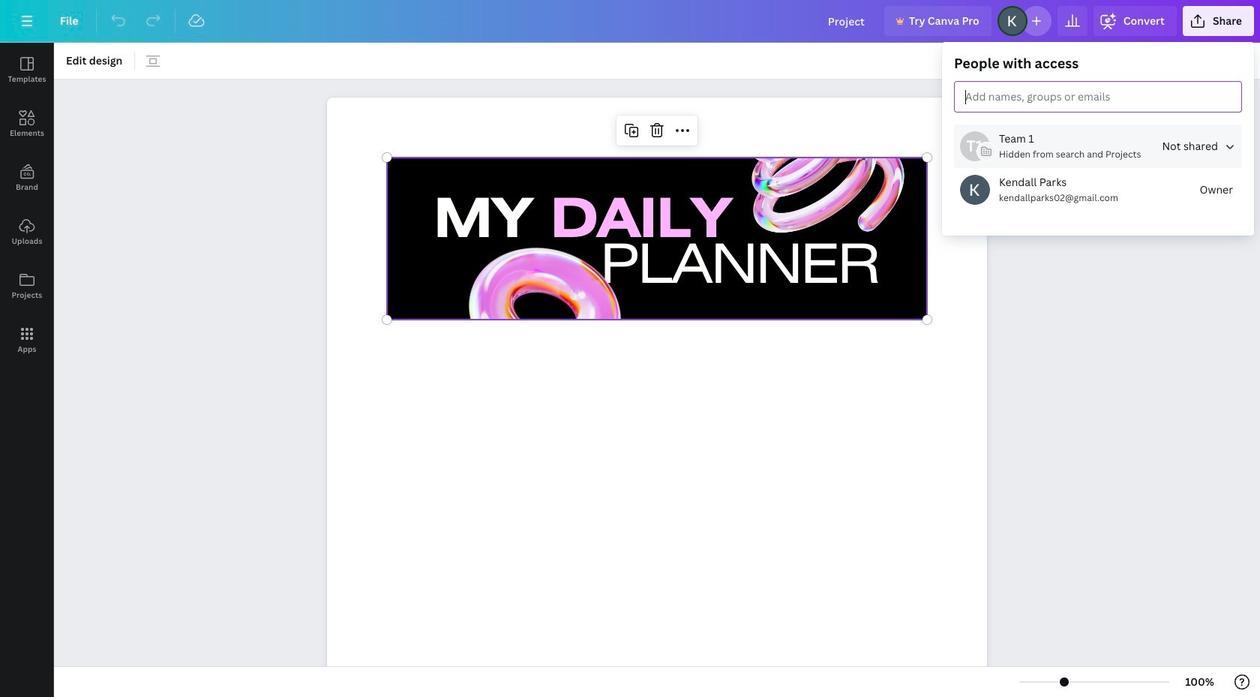 Task type: describe. For each thing, give the bounding box(es) containing it.
Not shared button
[[1157, 131, 1243, 161]]

team 1 element
[[961, 131, 991, 161]]

main menu bar
[[0, 0, 1261, 43]]

Add names, groups or emails text field
[[960, 86, 1111, 108]]

Zoom button
[[1176, 670, 1225, 694]]

Design title text field
[[816, 6, 879, 36]]



Task type: locate. For each thing, give the bounding box(es) containing it.
group
[[955, 54, 1243, 224]]

None text field
[[327, 90, 988, 697]]

team 1 image
[[961, 131, 991, 161]]

side panel tab list
[[0, 43, 54, 367]]



Task type: vqa. For each thing, say whether or not it's contained in the screenshot.
the or inside LEARN ABOUT CANVA'S MONTHLY OR YEARLY PLANS link
no



